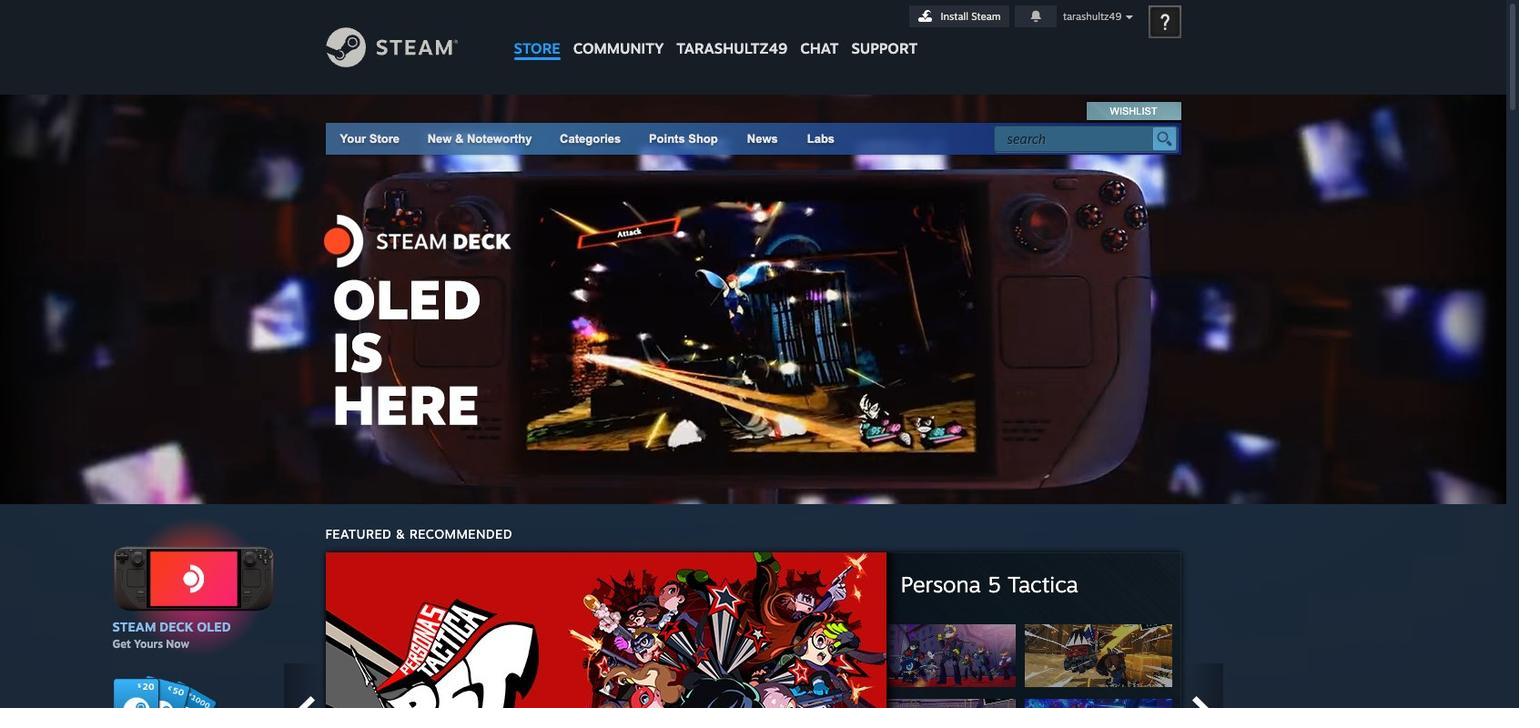 Task type: describe. For each thing, give the bounding box(es) containing it.
persona 5 tactica link
[[325, 553, 1181, 708]]

get yours now
[[112, 637, 189, 650]]

store
[[514, 39, 560, 57]]

install steam
[[941, 10, 1001, 23]]

now
[[166, 637, 189, 650]]

categories
[[560, 132, 621, 146]]

new & noteworthy
[[427, 132, 532, 146]]

chat
[[800, 39, 839, 57]]

news
[[747, 132, 778, 146]]

store link
[[507, 0, 567, 66]]

recommended
[[409, 526, 512, 542]]

& for featured
[[396, 526, 405, 542]]

oled
[[197, 619, 231, 634]]

categories link
[[560, 132, 621, 146]]

search text field
[[1007, 127, 1148, 151]]

noteworthy
[[467, 132, 532, 146]]

install
[[941, 10, 969, 23]]

store
[[369, 132, 400, 146]]

wishlist
[[1110, 106, 1157, 117]]

labs
[[807, 132, 835, 146]]

featured
[[325, 526, 392, 542]]



Task type: locate. For each thing, give the bounding box(es) containing it.
persona 5 tactica
[[901, 570, 1078, 598]]

& for new
[[455, 132, 464, 146]]

news link
[[733, 123, 793, 155]]

your
[[340, 132, 366, 146]]

1 horizontal spatial &
[[455, 132, 464, 146]]

support link
[[845, 0, 924, 62]]

points
[[649, 132, 685, 146]]

points shop
[[649, 132, 718, 146]]

wishlist link
[[1087, 102, 1180, 120]]

new & noteworthy link
[[427, 132, 532, 146]]

&
[[455, 132, 464, 146], [396, 526, 405, 542]]

featured & recommended
[[325, 526, 512, 542]]

points shop link
[[634, 123, 733, 155]]

1 vertical spatial steam
[[112, 619, 156, 634]]

1 vertical spatial tarashultz49
[[677, 39, 788, 57]]

0 vertical spatial &
[[455, 132, 464, 146]]

install steam link
[[909, 5, 1009, 27]]

tactica
[[1008, 570, 1078, 598]]

steam
[[971, 10, 1001, 23], [112, 619, 156, 634]]

0 vertical spatial steam
[[971, 10, 1001, 23]]

community link
[[567, 0, 670, 66]]

& right featured
[[396, 526, 405, 542]]

get
[[112, 637, 131, 650]]

0 vertical spatial tarashultz49
[[1063, 10, 1122, 23]]

shop
[[688, 132, 718, 146]]

support
[[851, 39, 918, 57]]

1 vertical spatial &
[[396, 526, 405, 542]]

0 horizontal spatial &
[[396, 526, 405, 542]]

deck
[[159, 619, 193, 634]]

tarashultz49 link
[[670, 0, 794, 66]]

your store link
[[340, 132, 400, 146]]

your store
[[340, 132, 400, 146]]

1 horizontal spatial steam
[[971, 10, 1001, 23]]

yours
[[134, 637, 163, 650]]

0 horizontal spatial tarashultz49
[[677, 39, 788, 57]]

0 horizontal spatial steam
[[112, 619, 156, 634]]

new
[[427, 132, 452, 146]]

steam up get
[[112, 619, 156, 634]]

steam deck oled
[[112, 619, 231, 634]]

persona
[[901, 570, 981, 598]]

1 horizontal spatial tarashultz49
[[1063, 10, 1122, 23]]

labs link
[[793, 123, 849, 155]]

steam right install
[[971, 10, 1001, 23]]

tarashultz49 inside tarashultz49 link
[[677, 39, 788, 57]]

5
[[987, 570, 1001, 598]]

& right new
[[455, 132, 464, 146]]

community
[[573, 39, 664, 57]]

tarashultz49
[[1063, 10, 1122, 23], [677, 39, 788, 57]]

chat link
[[794, 0, 845, 62]]



Task type: vqa. For each thing, say whether or not it's contained in the screenshot.
Chat link
yes



